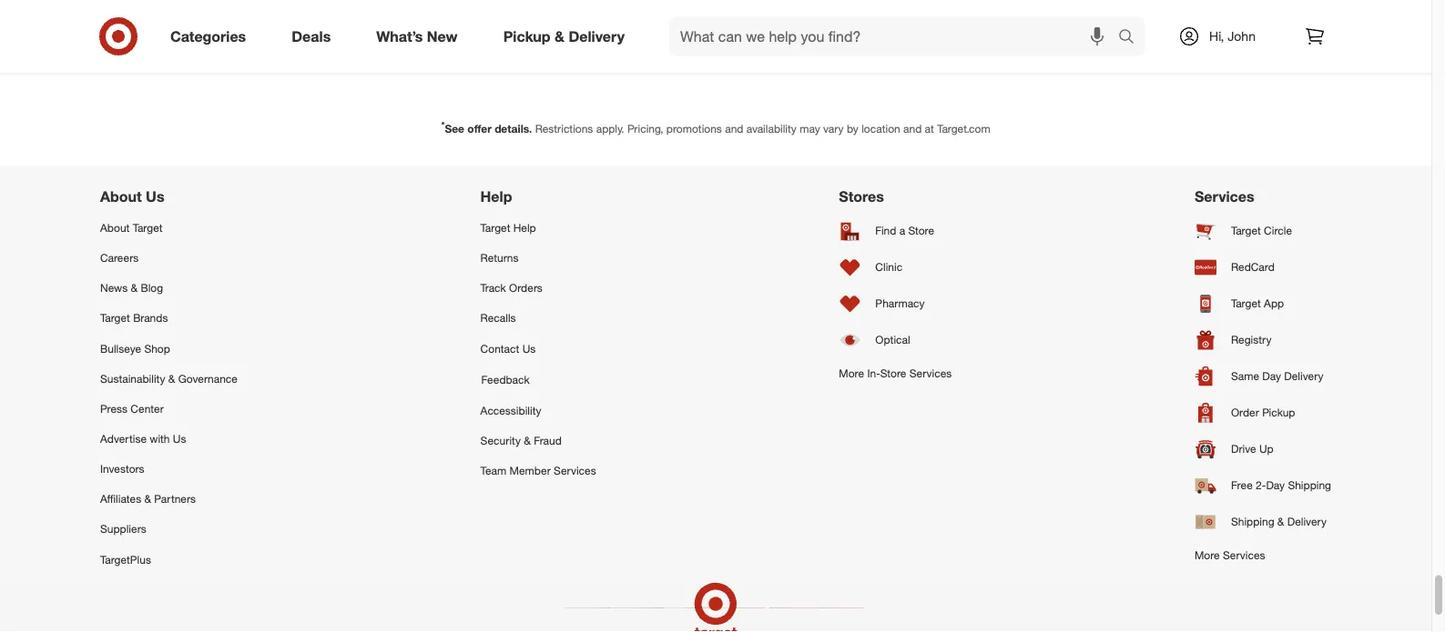 Task type: describe. For each thing, give the bounding box(es) containing it.
availability
[[746, 122, 797, 135]]

press
[[100, 402, 127, 416]]

1 horizontal spatial and
[[725, 122, 743, 135]]

partners
[[154, 493, 196, 506]]

free 2-day shipping
[[1231, 479, 1331, 493]]

orders
[[509, 281, 543, 295]]

categories link
[[155, 16, 269, 56]]

target for target app
[[1231, 297, 1261, 311]]

offer
[[467, 122, 492, 135]]

suppliers
[[100, 523, 146, 537]]

center
[[130, 402, 164, 416]]

more services
[[1195, 549, 1265, 563]]

track orders link
[[480, 273, 596, 303]]

find
[[875, 224, 896, 238]]

returns
[[480, 251, 519, 265]]

delivery for same day delivery
[[1284, 370, 1324, 384]]

hi,
[[1209, 28, 1224, 44]]

search
[[1110, 29, 1154, 47]]

deals link
[[276, 16, 354, 56]]

location
[[862, 122, 900, 135]]

target for target help
[[480, 221, 510, 235]]

redcard
[[1231, 261, 1275, 274]]

security
[[480, 434, 521, 448]]

what's new link
[[361, 16, 480, 56]]

careers link
[[100, 243, 238, 273]]

find a store link
[[839, 213, 952, 249]]

more.
[[620, 26, 666, 47]]

investors link
[[100, 454, 238, 485]]

press center link
[[100, 394, 238, 424]]

free 2-day shipping link
[[1195, 468, 1331, 504]]

security & fraud
[[480, 434, 562, 448]]

john
[[1228, 28, 1256, 44]]

pricing,
[[627, 122, 663, 135]]

& for affiliates
[[144, 493, 151, 506]]

more for more services
[[1195, 549, 1220, 563]]

find a store
[[875, 224, 934, 238]]

trends,
[[522, 26, 579, 47]]

sustainability
[[100, 372, 165, 386]]

fraud
[[534, 434, 562, 448]]

target down about us
[[133, 221, 163, 235]]

vary
[[823, 122, 844, 135]]

new
[[427, 27, 458, 45]]

order
[[1231, 406, 1259, 420]]

What can we help you find? suggestions appear below search field
[[669, 16, 1123, 56]]

restrictions
[[535, 122, 593, 135]]

store for a
[[908, 224, 934, 238]]

about target
[[100, 221, 163, 235]]

shipping inside "link"
[[1288, 479, 1331, 493]]

stores
[[839, 187, 884, 205]]

returns link
[[480, 243, 596, 273]]

may
[[800, 122, 820, 135]]

same day delivery link
[[1195, 359, 1331, 395]]

about target link
[[100, 213, 238, 243]]

news
[[100, 281, 128, 295]]

services inside more in-store services link
[[909, 367, 952, 380]]

team
[[480, 464, 506, 478]]

day inside the free 2-day shipping "link"
[[1266, 479, 1285, 493]]

clinic link
[[839, 249, 952, 286]]

1 vertical spatial help
[[513, 221, 536, 235]]

0 horizontal spatial shipping
[[1231, 516, 1274, 529]]

same day delivery
[[1231, 370, 1324, 384]]

target app
[[1231, 297, 1284, 311]]

1 horizontal spatial pickup
[[1262, 406, 1295, 420]]

feedback button
[[480, 364, 596, 396]]

up
[[1259, 443, 1274, 456]]

security & fraud link
[[480, 426, 596, 456]]

with
[[150, 432, 170, 446]]

details.
[[495, 122, 532, 135]]

investors
[[100, 463, 144, 476]]

optical link
[[839, 322, 952, 359]]

a
[[899, 224, 905, 238]]

categories
[[170, 27, 246, 45]]

promotions
[[666, 122, 722, 135]]

contact us
[[480, 342, 536, 355]]

same
[[1231, 370, 1259, 384]]

deals,
[[418, 26, 467, 47]]

pickup & delivery
[[503, 27, 625, 45]]

more in-store services
[[839, 367, 952, 380]]

member
[[510, 464, 551, 478]]

recalls
[[480, 312, 516, 325]]

more services link
[[1195, 541, 1331, 571]]

drive
[[1231, 443, 1256, 456]]

target for target brands
[[100, 312, 130, 325]]

2 vertical spatial us
[[173, 432, 186, 446]]

search button
[[1110, 16, 1154, 60]]

advertise with us link
[[100, 424, 238, 454]]

pickup & delivery link
[[488, 16, 647, 56]]

0 horizontal spatial and
[[584, 26, 615, 47]]



Task type: vqa. For each thing, say whether or not it's contained in the screenshot.
(
no



Task type: locate. For each thing, give the bounding box(es) containing it.
target up returns
[[480, 221, 510, 235]]

1 vertical spatial us
[[522, 342, 536, 355]]

app
[[1264, 297, 1284, 311]]

0 vertical spatial help
[[480, 187, 512, 205]]

bullseye
[[100, 342, 141, 355]]

about inside about target link
[[100, 221, 130, 235]]

day inside same day delivery link
[[1262, 370, 1281, 384]]

shop
[[144, 342, 170, 355]]

brands
[[133, 312, 168, 325]]

top
[[386, 26, 413, 47]]

registry
[[1231, 333, 1272, 347]]

pharmacy link
[[839, 286, 952, 322]]

2 horizontal spatial us
[[522, 342, 536, 355]]

& inside sustainability & governance link
[[168, 372, 175, 386]]

1 vertical spatial store
[[880, 367, 906, 380]]

0 horizontal spatial more
[[839, 367, 864, 380]]

circle
[[1264, 224, 1292, 238]]

2 vertical spatial delivery
[[1287, 516, 1327, 529]]

& right latest
[[555, 27, 565, 45]]

None text field
[[681, 17, 880, 57]]

about us
[[100, 187, 164, 205]]

delivery for pickup & delivery
[[569, 27, 625, 45]]

accessibility
[[480, 404, 541, 418]]

0 horizontal spatial pickup
[[503, 27, 551, 45]]

pharmacy
[[875, 297, 925, 311]]

apply.
[[596, 122, 624, 135]]

and left availability
[[725, 122, 743, 135]]

target brands
[[100, 312, 168, 325]]

1 horizontal spatial us
[[173, 432, 186, 446]]

track orders
[[480, 281, 543, 295]]

1 horizontal spatial shipping
[[1288, 479, 1331, 493]]

us
[[146, 187, 164, 205], [522, 342, 536, 355], [173, 432, 186, 446]]

& for pickup
[[555, 27, 565, 45]]

target down news
[[100, 312, 130, 325]]

targetplus link
[[100, 545, 238, 575]]

& for shipping
[[1277, 516, 1284, 529]]

what's new
[[376, 27, 458, 45]]

team member services
[[480, 464, 596, 478]]

0 horizontal spatial help
[[480, 187, 512, 205]]

order pickup
[[1231, 406, 1295, 420]]

0 vertical spatial shipping
[[1288, 479, 1331, 493]]

affiliates
[[100, 493, 141, 506]]

about up careers
[[100, 221, 130, 235]]

day
[[1262, 370, 1281, 384], [1266, 479, 1285, 493]]

redcard link
[[1195, 249, 1331, 286]]

*
[[441, 119, 445, 131]]

0 vertical spatial us
[[146, 187, 164, 205]]

optical
[[875, 333, 910, 347]]

team member services link
[[480, 456, 596, 486]]

0 vertical spatial about
[[100, 187, 142, 205]]

& down the free 2-day shipping
[[1277, 516, 1284, 529]]

& for sustainability
[[168, 372, 175, 386]]

drive up link
[[1195, 431, 1331, 468]]

day right same
[[1262, 370, 1281, 384]]

shipping & delivery
[[1231, 516, 1327, 529]]

store down optical link on the right of page
[[880, 367, 906, 380]]

accessibility link
[[480, 396, 596, 426]]

delivery for shipping & delivery
[[1287, 516, 1327, 529]]

by
[[847, 122, 859, 135]]

1 vertical spatial delivery
[[1284, 370, 1324, 384]]

news & blog link
[[100, 273, 238, 303]]

delivery
[[569, 27, 625, 45], [1284, 370, 1324, 384], [1287, 516, 1327, 529]]

sustainability & governance link
[[100, 364, 238, 394]]

more
[[839, 367, 864, 380], [1195, 549, 1220, 563]]

1 vertical spatial more
[[1195, 549, 1220, 563]]

store right a
[[908, 224, 934, 238]]

& for news
[[131, 281, 138, 295]]

1 vertical spatial day
[[1266, 479, 1285, 493]]

sustainability & governance
[[100, 372, 238, 386]]

us up about target link
[[146, 187, 164, 205]]

and left "more."
[[584, 26, 615, 47]]

at
[[925, 122, 934, 135]]

1 vertical spatial shipping
[[1231, 516, 1274, 529]]

day right free on the right bottom
[[1266, 479, 1285, 493]]

target circle link
[[1195, 213, 1331, 249]]

blog
[[141, 281, 163, 295]]

shipping up shipping & delivery on the bottom right
[[1288, 479, 1331, 493]]

free
[[1231, 479, 1253, 493]]

latest
[[471, 26, 517, 47]]

0 horizontal spatial us
[[146, 187, 164, 205]]

1 horizontal spatial more
[[1195, 549, 1220, 563]]

target app link
[[1195, 286, 1331, 322]]

and left at
[[903, 122, 922, 135]]

1 horizontal spatial help
[[513, 221, 536, 235]]

and
[[584, 26, 615, 47], [725, 122, 743, 135], [903, 122, 922, 135]]

us for about us
[[146, 187, 164, 205]]

& down bullseye shop link
[[168, 372, 175, 386]]

& inside shipping & delivery link
[[1277, 516, 1284, 529]]

more left in-
[[839, 367, 864, 380]]

help up returns link
[[513, 221, 536, 235]]

advertise with us
[[100, 432, 186, 446]]

hi, john
[[1209, 28, 1256, 44]]

recalls link
[[480, 303, 596, 334]]

target for target circle
[[1231, 224, 1261, 238]]

store for in-
[[880, 367, 906, 380]]

careers
[[100, 251, 139, 265]]

services down fraud
[[554, 464, 596, 478]]

target left app
[[1231, 297, 1261, 311]]

clinic
[[875, 261, 903, 274]]

what's
[[376, 27, 423, 45]]

1 horizontal spatial store
[[908, 224, 934, 238]]

0 vertical spatial day
[[1262, 370, 1281, 384]]

suppliers link
[[100, 515, 238, 545]]

see
[[445, 122, 464, 135]]

2 horizontal spatial and
[[903, 122, 922, 135]]

feedback
[[481, 373, 530, 387]]

target brands link
[[100, 303, 238, 334]]

about for about target
[[100, 221, 130, 235]]

governance
[[178, 372, 238, 386]]

in-
[[867, 367, 880, 380]]

us right contact
[[522, 342, 536, 355]]

2 about from the top
[[100, 221, 130, 235]]

affiliates & partners
[[100, 493, 196, 506]]

get top deals, latest trends, and more.
[[352, 26, 666, 47]]

2-
[[1256, 479, 1266, 493]]

1 vertical spatial pickup
[[1262, 406, 1295, 420]]

services up target circle
[[1195, 187, 1254, 205]]

services inside more services link
[[1223, 549, 1265, 563]]

& inside security & fraud link
[[524, 434, 531, 448]]

& left blog
[[131, 281, 138, 295]]

0 vertical spatial store
[[908, 224, 934, 238]]

1 about from the top
[[100, 187, 142, 205]]

us right with
[[173, 432, 186, 446]]

services
[[1195, 187, 1254, 205], [909, 367, 952, 380], [554, 464, 596, 478], [1223, 549, 1265, 563]]

services down optical link on the right of page
[[909, 367, 952, 380]]

services down shipping & delivery link
[[1223, 549, 1265, 563]]

help up target help
[[480, 187, 512, 205]]

target.com
[[937, 122, 990, 135]]

us for contact us
[[522, 342, 536, 355]]

& right affiliates
[[144, 493, 151, 506]]

services inside team member services link
[[554, 464, 596, 478]]

0 vertical spatial more
[[839, 367, 864, 380]]

& inside news & blog link
[[131, 281, 138, 295]]

& for security
[[524, 434, 531, 448]]

target: expect more. pay less. image
[[460, 575, 972, 633]]

more down shipping & delivery link
[[1195, 549, 1220, 563]]

get
[[352, 26, 381, 47]]

shipping up more services link
[[1231, 516, 1274, 529]]

targetplus
[[100, 553, 151, 567]]

1 vertical spatial about
[[100, 221, 130, 235]]

target
[[133, 221, 163, 235], [480, 221, 510, 235], [1231, 224, 1261, 238], [1231, 297, 1261, 311], [100, 312, 130, 325]]

target inside "link"
[[1231, 224, 1261, 238]]

drive up
[[1231, 443, 1274, 456]]

0 vertical spatial pickup
[[503, 27, 551, 45]]

& inside pickup & delivery link
[[555, 27, 565, 45]]

target left the circle
[[1231, 224, 1261, 238]]

bullseye shop link
[[100, 334, 238, 364]]

target circle
[[1231, 224, 1292, 238]]

0 vertical spatial delivery
[[569, 27, 625, 45]]

more for more in-store services
[[839, 367, 864, 380]]

target help link
[[480, 213, 596, 243]]

& inside affiliates & partners link
[[144, 493, 151, 506]]

0 horizontal spatial store
[[880, 367, 906, 380]]

contact us link
[[480, 334, 596, 364]]

contact
[[480, 342, 519, 355]]

target help
[[480, 221, 536, 235]]

advertise
[[100, 432, 147, 446]]

& left fraud
[[524, 434, 531, 448]]

about up about target
[[100, 187, 142, 205]]

about for about us
[[100, 187, 142, 205]]



